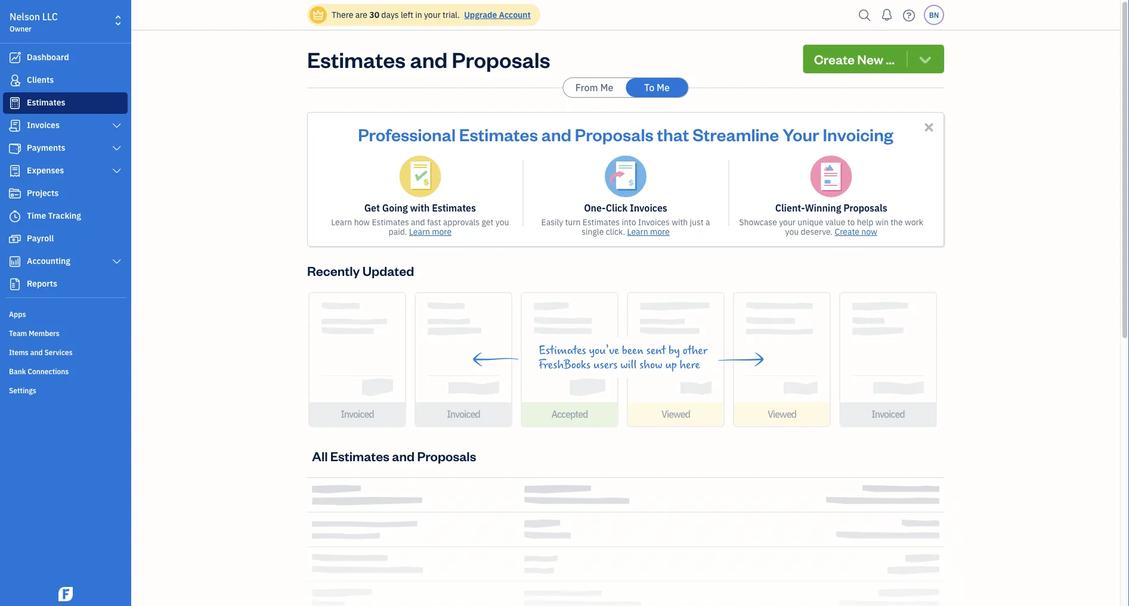 Task type: vqa. For each thing, say whether or not it's contained in the screenshot.
invited
no



Task type: describe. For each thing, give the bounding box(es) containing it.
services
[[44, 348, 73, 357]]

connections
[[28, 367, 69, 376]]

money image
[[8, 233, 22, 245]]

team members link
[[3, 324, 128, 342]]

0 horizontal spatial with
[[410, 202, 430, 214]]

single
[[582, 226, 604, 237]]

reports link
[[3, 274, 128, 295]]

apps
[[9, 310, 26, 319]]

been
[[622, 344, 644, 357]]

2 viewed from the left
[[768, 408, 796, 421]]

you inside "showcase your unique value to help win the work you deserve."
[[785, 226, 799, 237]]

payment image
[[8, 143, 22, 155]]

trial.
[[443, 9, 460, 20]]

create new … button
[[803, 45, 944, 73]]

upgrade account link
[[462, 9, 531, 20]]

bn
[[929, 10, 939, 20]]

estimates and proposals
[[307, 45, 550, 73]]

your inside "showcase your unique value to help win the work you deserve."
[[779, 217, 796, 228]]

showcase your unique value to help win the work you deserve.
[[739, 217, 924, 237]]

going
[[382, 202, 408, 214]]

get going with estimates
[[364, 202, 476, 214]]

a
[[706, 217, 710, 228]]

bank connections
[[9, 367, 69, 376]]

and inside main element
[[30, 348, 43, 357]]

into
[[622, 217, 636, 228]]

1 viewed from the left
[[662, 408, 690, 421]]

click.
[[606, 226, 625, 237]]

items
[[9, 348, 29, 357]]

show
[[640, 359, 663, 372]]

estimates you've been sent by other freshbooks users will show up here
[[539, 344, 708, 372]]

help
[[857, 217, 874, 228]]

estimates inside the easily turn estimates into invoices with just a single click.
[[583, 217, 620, 228]]

crown image
[[312, 9, 325, 21]]

showcase
[[739, 217, 777, 228]]

with inside the easily turn estimates into invoices with just a single click.
[[672, 217, 688, 228]]

items and services
[[9, 348, 73, 357]]

winning
[[805, 202, 841, 214]]

llc
[[42, 10, 58, 23]]

payments link
[[3, 138, 128, 159]]

are
[[355, 9, 367, 20]]

and inside "learn how estimates and fast approvals get you paid."
[[411, 217, 425, 228]]

turn
[[565, 217, 581, 228]]

one-
[[584, 202, 606, 214]]

estimates inside main element
[[27, 97, 65, 108]]

create for create new …
[[814, 50, 855, 67]]

just
[[690, 217, 704, 228]]

your
[[783, 123, 820, 145]]

tracking
[[48, 210, 81, 221]]

win
[[876, 217, 889, 228]]

project image
[[8, 188, 22, 200]]

chevron large down image for accounting
[[111, 257, 122, 267]]

…
[[886, 50, 895, 67]]

left
[[401, 9, 413, 20]]

payroll
[[27, 233, 54, 244]]

freshbooks image
[[56, 588, 75, 602]]

dashboard link
[[3, 47, 128, 69]]

easily turn estimates into invoices with just a single click.
[[541, 217, 710, 237]]

new
[[858, 50, 884, 67]]

report image
[[8, 279, 22, 291]]

get
[[364, 202, 380, 214]]

learn inside "learn how estimates and fast approvals get you paid."
[[331, 217, 352, 228]]

client-winning proposals image
[[811, 156, 852, 197]]

bank connections link
[[3, 362, 128, 380]]

3 invoiced from the left
[[872, 408, 905, 421]]

learn more for invoices
[[627, 226, 670, 237]]

owner
[[10, 24, 32, 33]]

team
[[9, 329, 27, 338]]

expenses
[[27, 165, 64, 176]]

how
[[354, 217, 370, 228]]

invoices inside invoices link
[[27, 120, 60, 131]]

payments
[[27, 142, 65, 153]]

that
[[657, 123, 689, 145]]

learn for get going with estimates
[[409, 226, 430, 237]]

accounting link
[[3, 251, 128, 273]]

get going with estimates image
[[399, 156, 441, 197]]

freshbooks
[[539, 359, 591, 372]]

projects link
[[3, 183, 128, 205]]

recently
[[307, 262, 360, 279]]

there
[[332, 9, 353, 20]]

here
[[680, 359, 700, 372]]

team members
[[9, 329, 60, 338]]

apps link
[[3, 305, 128, 323]]

work
[[905, 217, 924, 228]]

clients link
[[3, 70, 128, 91]]

accounting
[[27, 256, 70, 267]]

nelson
[[10, 10, 40, 23]]

settings
[[9, 386, 36, 396]]

from me link
[[563, 78, 626, 97]]

more for with
[[432, 226, 452, 237]]

chevron large down image for payments
[[111, 144, 122, 153]]

upgrade
[[464, 9, 497, 20]]

accepted
[[552, 408, 588, 421]]

client-
[[775, 202, 805, 214]]

easily
[[541, 217, 563, 228]]

estimates inside estimates you've been sent by other freshbooks users will show up here
[[539, 344, 586, 357]]

learn how estimates and fast approvals get you paid.
[[331, 217, 509, 237]]

value
[[826, 217, 846, 228]]

to me link
[[626, 78, 688, 97]]



Task type: locate. For each thing, give the bounding box(es) containing it.
now
[[862, 226, 877, 237]]

1 invoiced from the left
[[341, 408, 374, 421]]

0 horizontal spatial your
[[424, 9, 441, 20]]

fast
[[427, 217, 441, 228]]

your down client-
[[779, 217, 796, 228]]

with up "learn how estimates and fast approvals get you paid."
[[410, 202, 430, 214]]

1 vertical spatial create
[[835, 226, 860, 237]]

learn more
[[409, 226, 452, 237], [627, 226, 670, 237]]

one-click invoices image
[[605, 156, 647, 197]]

2 chevron large down image from the top
[[111, 166, 122, 176]]

1 horizontal spatial learn
[[409, 226, 430, 237]]

1 chevron large down image from the top
[[111, 121, 122, 131]]

paid.
[[389, 226, 407, 237]]

chevron large down image down the estimates link
[[111, 121, 122, 131]]

users
[[594, 359, 618, 372]]

client image
[[8, 75, 22, 87]]

recently updated
[[307, 262, 414, 279]]

1 vertical spatial chevron large down image
[[111, 257, 122, 267]]

chevron large down image inside payments link
[[111, 144, 122, 153]]

1 me from the left
[[600, 81, 613, 94]]

create inside dropdown button
[[814, 50, 855, 67]]

1 horizontal spatial your
[[779, 217, 796, 228]]

will
[[621, 359, 637, 372]]

items and services link
[[3, 343, 128, 361]]

streamline
[[693, 123, 779, 145]]

2 learn more from the left
[[627, 226, 670, 237]]

clients
[[27, 74, 54, 85]]

0 horizontal spatial invoiced
[[341, 408, 374, 421]]

invoicing
[[823, 123, 894, 145]]

0 vertical spatial your
[[424, 9, 441, 20]]

days
[[381, 9, 399, 20]]

chevron large down image up expenses link
[[111, 144, 122, 153]]

0 horizontal spatial learn more
[[409, 226, 452, 237]]

estimates inside "learn how estimates and fast approvals get you paid."
[[372, 217, 409, 228]]

bn button
[[924, 5, 944, 25]]

me for from me
[[600, 81, 613, 94]]

0 vertical spatial invoices
[[27, 120, 60, 131]]

2 chevron large down image from the top
[[111, 257, 122, 267]]

there are 30 days left in your trial. upgrade account
[[332, 9, 531, 20]]

invoices up payments
[[27, 120, 60, 131]]

your right in on the top of the page
[[424, 9, 441, 20]]

go to help image
[[900, 6, 919, 24]]

account
[[499, 9, 531, 20]]

learn right click.
[[627, 226, 648, 237]]

1 vertical spatial with
[[672, 217, 688, 228]]

learn more for with
[[409, 226, 452, 237]]

me
[[600, 81, 613, 94], [657, 81, 670, 94]]

all estimates and proposals
[[312, 448, 476, 465]]

more for invoices
[[650, 226, 670, 237]]

payroll link
[[3, 228, 128, 250]]

2 me from the left
[[657, 81, 670, 94]]

1 horizontal spatial viewed
[[768, 408, 796, 421]]

reports
[[27, 278, 57, 289]]

2 horizontal spatial learn
[[627, 226, 648, 237]]

me right to
[[657, 81, 670, 94]]

updated
[[363, 262, 414, 279]]

1 learn more from the left
[[409, 226, 452, 237]]

2 vertical spatial invoices
[[638, 217, 670, 228]]

viewed
[[662, 408, 690, 421], [768, 408, 796, 421]]

2 invoiced from the left
[[447, 408, 480, 421]]

estimates
[[307, 45, 406, 73], [27, 97, 65, 108], [459, 123, 538, 145], [432, 202, 476, 214], [372, 217, 409, 228], [583, 217, 620, 228], [539, 344, 586, 357], [330, 448, 390, 465]]

unique
[[798, 217, 824, 228]]

0 vertical spatial create
[[814, 50, 855, 67]]

chevron large down image down payroll link
[[111, 257, 122, 267]]

create for create now
[[835, 226, 860, 237]]

projects
[[27, 188, 59, 199]]

settings link
[[3, 381, 128, 399]]

0 horizontal spatial you
[[496, 217, 509, 228]]

1 more from the left
[[432, 226, 452, 237]]

you inside "learn how estimates and fast approvals get you paid."
[[496, 217, 509, 228]]

1 horizontal spatial you
[[785, 226, 799, 237]]

1 vertical spatial your
[[779, 217, 796, 228]]

approvals
[[443, 217, 480, 228]]

me for to me
[[657, 81, 670, 94]]

1 horizontal spatial me
[[657, 81, 670, 94]]

sent
[[646, 344, 666, 357]]

click
[[606, 202, 628, 214]]

create new …
[[814, 50, 895, 67]]

me right from
[[600, 81, 613, 94]]

chart image
[[8, 256, 22, 268]]

from
[[576, 81, 598, 94]]

invoices up into
[[630, 202, 667, 214]]

1 horizontal spatial invoiced
[[447, 408, 480, 421]]

chevron large down image
[[111, 144, 122, 153], [111, 166, 122, 176]]

invoice image
[[8, 120, 22, 132]]

invoiced
[[341, 408, 374, 421], [447, 408, 480, 421], [872, 408, 905, 421]]

proposals
[[452, 45, 550, 73], [575, 123, 654, 145], [844, 202, 888, 214], [417, 448, 476, 465]]

time
[[27, 210, 46, 221]]

dashboard
[[27, 52, 69, 63]]

you down client-
[[785, 226, 799, 237]]

estimate image
[[8, 97, 22, 109]]

to me
[[644, 81, 670, 94]]

you right get
[[496, 217, 509, 228]]

and
[[410, 45, 448, 73], [542, 123, 572, 145], [411, 217, 425, 228], [30, 348, 43, 357], [392, 448, 415, 465]]

chevron large down image inside expenses link
[[111, 166, 122, 176]]

main element
[[0, 0, 161, 607]]

expense image
[[8, 165, 22, 177]]

0 horizontal spatial viewed
[[662, 408, 690, 421]]

up
[[665, 359, 677, 372]]

30
[[369, 9, 379, 20]]

learn right the paid.
[[409, 226, 430, 237]]

1 chevron large down image from the top
[[111, 144, 122, 153]]

1 horizontal spatial learn more
[[627, 226, 670, 237]]

invoices link
[[3, 115, 128, 137]]

0 vertical spatial with
[[410, 202, 430, 214]]

1 horizontal spatial with
[[672, 217, 688, 228]]

chevron large down image up "projects" link
[[111, 166, 122, 176]]

the
[[891, 217, 903, 228]]

to
[[848, 217, 855, 228]]

notifications image
[[878, 3, 897, 27]]

estimates link
[[3, 92, 128, 114]]

bank
[[9, 367, 26, 376]]

search image
[[856, 6, 875, 24]]

expenses link
[[3, 160, 128, 182]]

0 vertical spatial chevron large down image
[[111, 121, 122, 131]]

1 vertical spatial invoices
[[630, 202, 667, 214]]

client-winning proposals
[[775, 202, 888, 214]]

one-click invoices
[[584, 202, 667, 214]]

time tracking link
[[3, 206, 128, 227]]

learn left how
[[331, 217, 352, 228]]

0 horizontal spatial more
[[432, 226, 452, 237]]

0 vertical spatial chevron large down image
[[111, 144, 122, 153]]

time tracking
[[27, 210, 81, 221]]

invoices right into
[[638, 217, 670, 228]]

chevron large down image for invoices
[[111, 121, 122, 131]]

chevron large down image for expenses
[[111, 166, 122, 176]]

with left 'just'
[[672, 217, 688, 228]]

learn for one-click invoices
[[627, 226, 648, 237]]

1 vertical spatial chevron large down image
[[111, 166, 122, 176]]

learn more down one-click invoices
[[627, 226, 670, 237]]

get
[[482, 217, 494, 228]]

more right into
[[650, 226, 670, 237]]

you
[[496, 217, 509, 228], [785, 226, 799, 237]]

to
[[644, 81, 655, 94]]

learn
[[331, 217, 352, 228], [409, 226, 430, 237], [627, 226, 648, 237]]

chevron large down image
[[111, 121, 122, 131], [111, 257, 122, 267]]

2 horizontal spatial invoiced
[[872, 408, 905, 421]]

you've
[[589, 344, 619, 357]]

with
[[410, 202, 430, 214], [672, 217, 688, 228]]

in
[[415, 9, 422, 20]]

0 horizontal spatial learn
[[331, 217, 352, 228]]

close image
[[922, 121, 936, 134]]

2 more from the left
[[650, 226, 670, 237]]

timer image
[[8, 211, 22, 223]]

1 horizontal spatial more
[[650, 226, 670, 237]]

nelson llc owner
[[10, 10, 58, 33]]

chevrondown image
[[917, 51, 934, 67]]

create now
[[835, 226, 877, 237]]

other
[[683, 344, 708, 357]]

0 horizontal spatial me
[[600, 81, 613, 94]]

all
[[312, 448, 328, 465]]

invoices inside the easily turn estimates into invoices with just a single click.
[[638, 217, 670, 228]]

dashboard image
[[8, 52, 22, 64]]

more down the get going with estimates
[[432, 226, 452, 237]]

learn more down the get going with estimates
[[409, 226, 452, 237]]

from me
[[576, 81, 613, 94]]

deserve.
[[801, 226, 833, 237]]

your
[[424, 9, 441, 20], [779, 217, 796, 228]]



